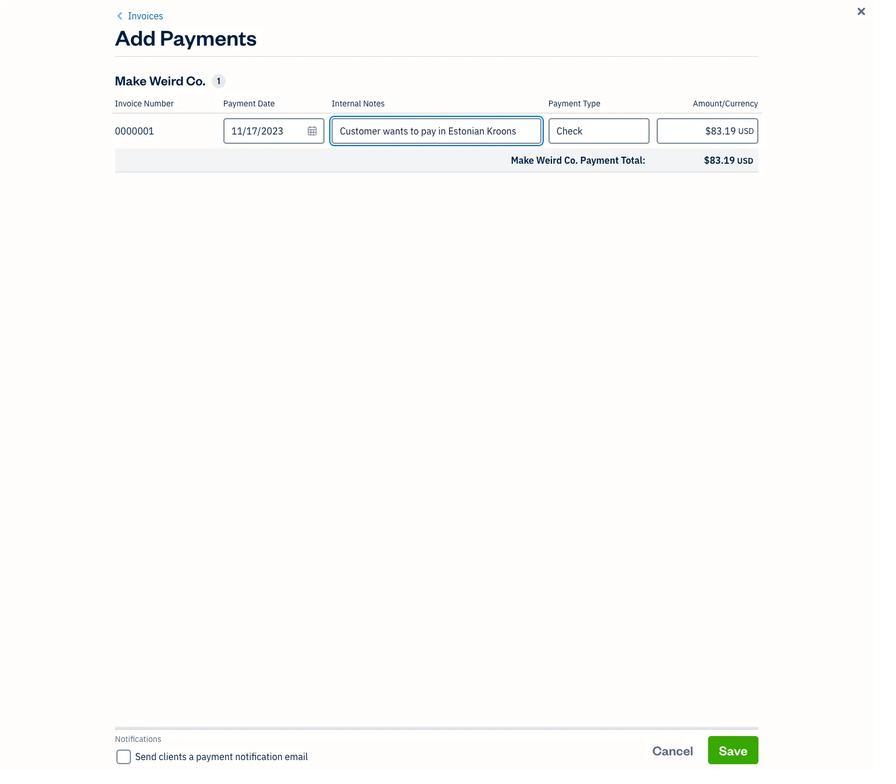Task type: locate. For each thing, give the bounding box(es) containing it.
co.
[[186, 72, 206, 88], [565, 154, 578, 166]]

main element
[[0, 0, 158, 771]]

2 vertical spatial make
[[511, 154, 534, 166]]

co. for make weird co. payment total:
[[565, 154, 578, 166]]

0 vertical spatial invoices
[[128, 10, 163, 22]]

0000001
[[115, 125, 154, 137]]

0 vertical spatial co.
[[186, 72, 206, 88]]

1 horizontal spatial invoice
[[545, 121, 600, 143]]

payments image
[[109, 174, 120, 183]]

payment for payment type
[[549, 98, 581, 109]]

invoice number
[[115, 98, 174, 109]]

invoices
[[128, 10, 163, 22], [189, 44, 269, 71]]

weird up number
[[149, 72, 184, 88]]

usd up $83.19 usd
[[739, 126, 754, 136]]

2 horizontal spatial make
[[511, 154, 534, 166]]

0 vertical spatial usd
[[739, 126, 754, 136]]

payment left the type
[[549, 98, 581, 109]]

0 vertical spatial weird
[[149, 72, 184, 88]]

amount/currency
[[693, 98, 759, 109]]

estimates image
[[26, 95, 125, 105]]

weird down payable
[[537, 154, 562, 166]]

invoice up the invoices image
[[115, 98, 142, 109]]

0 horizontal spatial make
[[115, 72, 147, 88]]

new invoice
[[733, 50, 803, 66]]

invoices button
[[115, 9, 163, 23]]

1 vertical spatial invoice
[[115, 98, 142, 109]]

send clients a payment notification email
[[135, 751, 308, 763]]

1
[[217, 75, 220, 87]]

make
[[115, 72, 147, 88], [363, 121, 406, 143], [511, 154, 534, 166]]

$83.19 usd
[[704, 154, 754, 166]]

make the most payable invoice ever
[[363, 121, 639, 143]]

invoices inside button
[[128, 10, 163, 22]]

$83.19
[[704, 154, 735, 166]]

0 vertical spatial make
[[115, 72, 147, 88]]

make up invoice number
[[115, 72, 147, 88]]

1 vertical spatial weird
[[537, 154, 562, 166]]

usd right $83.19
[[738, 156, 754, 166]]

invoices image
[[109, 118, 120, 128]]

weird
[[149, 72, 184, 88], [537, 154, 562, 166]]

payment
[[223, 98, 256, 109], [549, 98, 581, 109], [581, 154, 619, 166]]

1 horizontal spatial co.
[[565, 154, 578, 166]]

Type your notes here text field
[[332, 118, 542, 144]]

0 vertical spatial invoice
[[761, 50, 803, 66]]

most
[[438, 121, 476, 143]]

payment down payment type text field
[[581, 154, 619, 166]]

ever
[[604, 121, 639, 143]]

co. left 1
[[186, 72, 206, 88]]

0 horizontal spatial invoice
[[115, 98, 142, 109]]

0 horizontal spatial weird
[[149, 72, 184, 88]]

0 horizontal spatial co.
[[186, 72, 206, 88]]

invoice right new
[[761, 50, 803, 66]]

0 horizontal spatial invoices
[[128, 10, 163, 22]]

invoice down payment type
[[545, 121, 600, 143]]

payment date
[[223, 98, 275, 109]]

1 vertical spatial co.
[[565, 154, 578, 166]]

invoice
[[761, 50, 803, 66], [115, 98, 142, 109], [545, 121, 600, 143]]

invoices up add
[[128, 10, 163, 22]]

invoices up 1
[[189, 44, 269, 71]]

weird for make weird co.
[[149, 72, 184, 88]]

Amount (USD) text field
[[657, 118, 759, 144]]

1 horizontal spatial make
[[363, 121, 406, 143]]

make down notes
[[363, 121, 406, 143]]

1 horizontal spatial invoices
[[189, 44, 269, 71]]

cancel
[[653, 742, 694, 759]]

clients image
[[26, 73, 125, 83]]

1 vertical spatial invoices
[[189, 44, 269, 71]]

usd
[[739, 126, 754, 136], [738, 156, 754, 166]]

co. down payment type text field
[[565, 154, 578, 166]]

1 vertical spatial make
[[363, 121, 406, 143]]

notifications
[[115, 734, 162, 745]]

payment left 'date'
[[223, 98, 256, 109]]

date
[[258, 98, 275, 109]]

1 vertical spatial usd
[[738, 156, 754, 166]]

notes
[[363, 98, 385, 109]]

1 horizontal spatial weird
[[537, 154, 562, 166]]

make down payable
[[511, 154, 534, 166]]



Task type: describe. For each thing, give the bounding box(es) containing it.
save button
[[709, 736, 759, 764]]

accept credit cards image
[[481, 153, 522, 194]]

notification
[[235, 751, 283, 763]]

make for make weird co.
[[115, 72, 147, 88]]

make weird co. payment total:
[[511, 154, 646, 166]]

type
[[583, 98, 601, 109]]

co. for make weird co.
[[186, 72, 206, 88]]

new invoice link
[[723, 44, 814, 72]]

usd inside $83.19 usd
[[738, 156, 754, 166]]

a
[[189, 751, 194, 763]]

add
[[115, 23, 156, 51]]

chevronleft image
[[115, 9, 126, 23]]

clients
[[159, 751, 187, 763]]

send payment reminders image
[[682, 153, 723, 194]]

cancel button
[[642, 736, 704, 764]]

payment type
[[549, 98, 601, 109]]

payment
[[196, 751, 233, 763]]

2 vertical spatial invoice
[[545, 121, 600, 143]]

close image
[[856, 5, 868, 19]]

2 horizontal spatial invoice
[[761, 50, 803, 66]]

internal
[[332, 98, 361, 109]]

dashboard image
[[26, 51, 125, 60]]

send
[[135, 751, 157, 763]]

save
[[719, 742, 748, 759]]

internal notes
[[332, 98, 385, 109]]

payments
[[160, 23, 257, 51]]

payment for payment date
[[223, 98, 256, 109]]

total:
[[621, 154, 646, 166]]

payable
[[480, 121, 542, 143]]

make for make the most payable invoice ever
[[363, 121, 406, 143]]

make weird co.
[[115, 72, 206, 88]]

Payment Type text field
[[550, 119, 649, 143]]

the
[[409, 121, 434, 143]]

make for make weird co. payment total:
[[511, 154, 534, 166]]

Date in MM/DD/YYYY format text field
[[223, 118, 325, 144]]

new
[[733, 50, 759, 66]]

weird for make weird co. payment total:
[[537, 154, 562, 166]]

email
[[285, 751, 308, 763]]

number
[[144, 98, 174, 109]]

add payments
[[115, 23, 257, 51]]

invoice like a pro image
[[279, 153, 320, 194]]



Task type: vqa. For each thing, say whether or not it's contained in the screenshot.
Last Name "text box"
no



